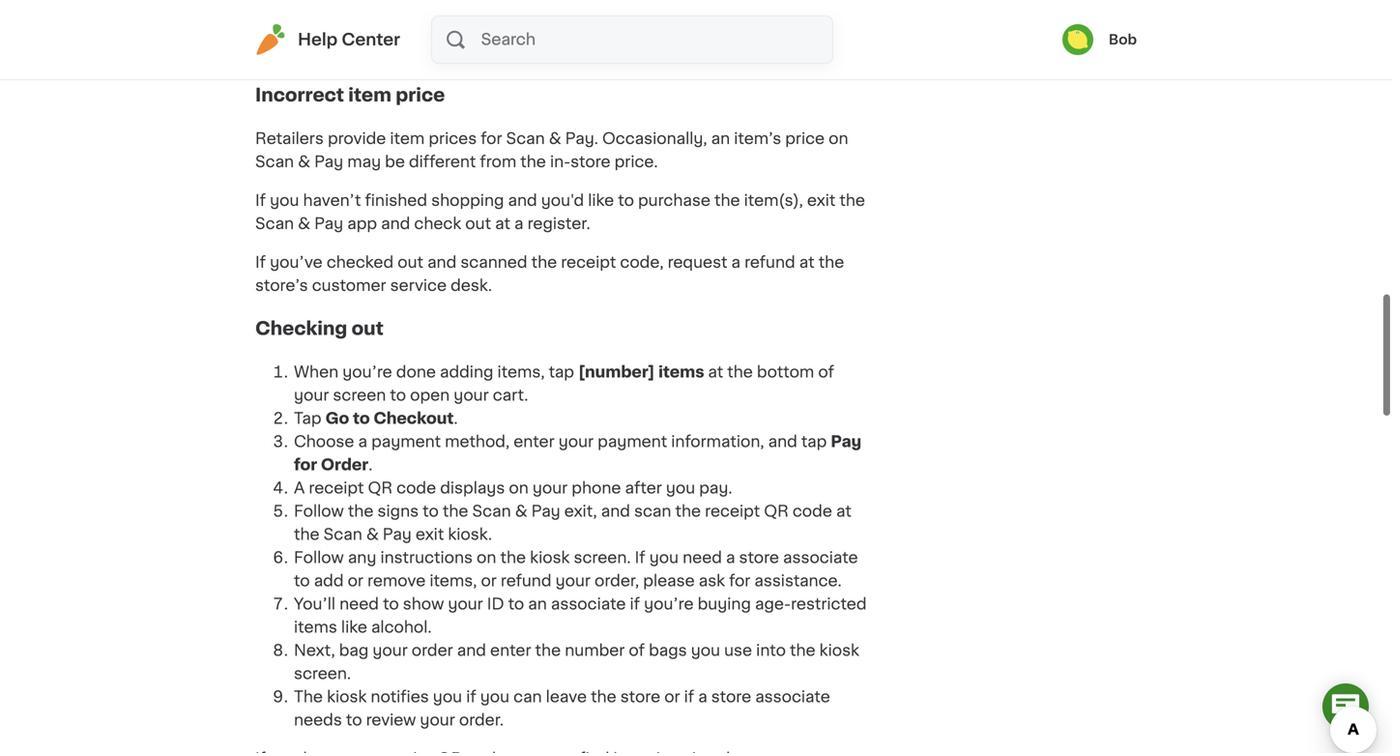 Task type: locate. For each thing, give the bounding box(es) containing it.
payment up the after
[[598, 434, 667, 450]]

1 vertical spatial qr
[[764, 504, 789, 519]]

0 vertical spatial of
[[818, 365, 834, 380]]

out inside if you've checked out and scanned the receipt code, request a refund at the store's customer service desk.
[[398, 255, 423, 270]]

2 payment from the left
[[598, 434, 667, 450]]

need down add
[[340, 597, 379, 612]]

an inside retailers provide item prices for scan & pay. occasionally, an item's price on scan & pay may be different from the in-store price.
[[711, 131, 730, 147]]

a up buying on the right of the page
[[726, 550, 735, 566]]

if inside a receipt qr code displays on your phone after you pay. follow the signs to the scan & pay exit, and scan the receipt qr code at the scan & pay exit kiosk. follow any instructions on the kiosk screen. if you need a store associate to add or remove items, or refund your order, please ask for assistance. you'll need to show your id to an associate if you're buying age-restricted items like alcohol. next, bag your order and enter the number of bags you use into the kiosk screen. the kiosk notifies you if you can leave the store or if a store associate needs to review your order.
[[635, 550, 646, 566]]

0 vertical spatial items
[[676, 44, 719, 60]]

scan up you've
[[255, 216, 294, 232]]

2 vertical spatial items,
[[430, 573, 477, 589]]

store down the pay.
[[571, 154, 611, 170]]

you're up screen at the bottom left
[[343, 365, 392, 380]]

2 vertical spatial receipt
[[705, 504, 760, 519]]

can
[[562, 44, 590, 60], [514, 689, 542, 705]]

shopping
[[431, 193, 504, 208]]

you've
[[270, 255, 323, 270]]

to right needs
[[346, 713, 362, 728]]

1 vertical spatial like
[[588, 193, 614, 208]]

of left bags
[[629, 643, 645, 658]]

0 horizontal spatial out
[[352, 320, 384, 338]]

1 vertical spatial exit
[[416, 527, 444, 542]]

1 vertical spatial receipt
[[309, 481, 364, 496]]

out inside if you haven't finished shopping and you'd like to purchase the item(s), exit the scan & pay app and check out at a register.
[[465, 216, 491, 232]]

screen.
[[574, 550, 631, 566], [294, 666, 351, 682]]

1 vertical spatial need
[[340, 597, 379, 612]]

alcohol.
[[371, 620, 432, 635]]

if down order,
[[630, 597, 640, 612]]

to right id
[[508, 597, 524, 612]]

or
[[337, 44, 353, 60], [348, 573, 364, 589], [481, 573, 497, 589], [664, 689, 680, 705]]

tap down bottom
[[801, 434, 827, 450]]

or left the due
[[337, 44, 353, 60]]

and up service
[[427, 255, 457, 270]]

& down haven't
[[298, 216, 310, 232]]

needs
[[294, 713, 342, 728]]

cashier.
[[772, 44, 832, 60]]

can inside other items, like alcohol, may not be available on scan & pay, at the retailer's discretion or due to catalog issues. you can buy these items at the cashier.
[[562, 44, 590, 60]]

scan
[[637, 21, 676, 37], [506, 131, 545, 147], [255, 154, 294, 170], [255, 216, 294, 232], [472, 504, 511, 519], [324, 527, 362, 542]]

like up the due
[[355, 21, 382, 37]]

at inside at the bottom of your screen to open your cart.
[[708, 365, 723, 380]]

0 horizontal spatial for
[[294, 457, 317, 473]]

displays
[[440, 481, 505, 496]]

1 horizontal spatial receipt
[[561, 255, 616, 270]]

like
[[355, 21, 382, 37], [588, 193, 614, 208], [341, 620, 367, 635]]

1 horizontal spatial of
[[818, 365, 834, 380]]

for inside retailers provide item prices for scan & pay. occasionally, an item's price on scan & pay may be different from the in-store price.
[[481, 131, 502, 147]]

1 horizontal spatial an
[[711, 131, 730, 147]]

may left not
[[450, 21, 484, 37]]

add
[[314, 573, 344, 589]]

1 vertical spatial enter
[[490, 643, 531, 658]]

exit up instructions
[[416, 527, 444, 542]]

0 horizontal spatial can
[[514, 689, 542, 705]]

1 follow from the top
[[294, 504, 344, 519]]

1 horizontal spatial may
[[450, 21, 484, 37]]

qr up assistance.
[[764, 504, 789, 519]]

exit
[[807, 193, 836, 208], [416, 527, 444, 542]]

0 horizontal spatial items,
[[304, 21, 352, 37]]

payment
[[371, 434, 441, 450], [598, 434, 667, 450]]

a inside if you haven't finished shopping and you'd like to purchase the item(s), exit the scan & pay app and check out at a register.
[[514, 216, 524, 232]]

0 vertical spatial need
[[683, 550, 722, 566]]

and right order
[[457, 643, 486, 658]]

an
[[711, 131, 730, 147], [528, 597, 547, 612]]

1 vertical spatial .
[[369, 457, 373, 473]]

and left you'd
[[508, 193, 537, 208]]

1 vertical spatial if
[[255, 255, 266, 270]]

to inside if you haven't finished shopping and you'd like to purchase the item(s), exit the scan & pay app and check out at a register.
[[618, 193, 634, 208]]

code up signs in the bottom of the page
[[397, 481, 436, 496]]

item down the due
[[348, 86, 392, 104]]

like right you'd
[[588, 193, 614, 208]]

& left exit,
[[515, 504, 528, 519]]

or up id
[[481, 573, 497, 589]]

scanned
[[461, 255, 527, 270]]

remove
[[367, 573, 426, 589]]

can down available
[[562, 44, 590, 60]]

receipt down pay.
[[705, 504, 760, 519]]

show
[[403, 597, 444, 612]]

0 vertical spatial can
[[562, 44, 590, 60]]

retailer's
[[782, 21, 850, 37]]

on inside retailers provide item prices for scan & pay. occasionally, an item's price on scan & pay may be different from the in-store price.
[[829, 131, 849, 147]]

0 horizontal spatial an
[[528, 597, 547, 612]]

0 horizontal spatial exit
[[416, 527, 444, 542]]

0 vertical spatial screen.
[[574, 550, 631, 566]]

may inside retailers provide item prices for scan & pay. occasionally, an item's price on scan & pay may be different from the in-store price.
[[347, 154, 381, 170]]

. up method,
[[454, 411, 458, 426]]

method,
[[445, 434, 510, 450]]

follow up add
[[294, 550, 344, 566]]

price inside retailers provide item prices for scan & pay. occasionally, an item's price on scan & pay may be different from the in-store price.
[[785, 131, 825, 147]]

0 horizontal spatial of
[[629, 643, 645, 658]]

receipt inside if you've checked out and scanned the receipt code, request a refund at the store's customer service desk.
[[561, 255, 616, 270]]

at up scanned
[[495, 216, 510, 232]]

the inside retailers provide item prices for scan & pay. occasionally, an item's price on scan & pay may be different from the in-store price.
[[520, 154, 546, 170]]

at inside if you've checked out and scanned the receipt code, request a refund at the store's customer service desk.
[[799, 255, 815, 270]]

items,
[[304, 21, 352, 37], [497, 365, 545, 380], [430, 573, 477, 589]]

your
[[294, 388, 329, 403], [454, 388, 489, 403], [559, 434, 594, 450], [533, 481, 568, 496], [556, 573, 591, 589], [448, 597, 483, 612], [373, 643, 408, 658], [420, 713, 455, 728]]

the
[[752, 21, 778, 37], [743, 44, 768, 60], [520, 154, 546, 170], [715, 193, 740, 208], [840, 193, 865, 208], [531, 255, 557, 270], [819, 255, 844, 270], [727, 365, 753, 380], [348, 504, 374, 519], [443, 504, 468, 519], [675, 504, 701, 519], [294, 527, 320, 542], [500, 550, 526, 566], [535, 643, 561, 658], [790, 643, 816, 658], [591, 689, 617, 705]]

pay inside pay for order
[[831, 434, 862, 450]]

1 vertical spatial for
[[294, 457, 317, 473]]

tap go to checkout .
[[294, 411, 458, 426]]

2 horizontal spatial out
[[465, 216, 491, 232]]

if inside if you've checked out and scanned the receipt code, request a refund at the store's customer service desk.
[[255, 255, 266, 270]]

1 vertical spatial kiosk
[[820, 643, 859, 658]]

1 vertical spatial be
[[385, 154, 405, 170]]

follow
[[294, 504, 344, 519], [294, 550, 344, 566]]

pay for order
[[294, 434, 862, 473]]

0 vertical spatial items,
[[304, 21, 352, 37]]

app
[[347, 216, 377, 232]]

item up different
[[390, 131, 425, 147]]

may inside other items, like alcohol, may not be available on scan & pay, at the retailer's discretion or due to catalog issues. you can buy these items at the cashier.
[[450, 21, 484, 37]]

1 horizontal spatial kiosk
[[530, 550, 570, 566]]

enter down id
[[490, 643, 531, 658]]

kiosk
[[530, 550, 570, 566], [820, 643, 859, 658], [327, 689, 367, 705]]

cart.
[[493, 388, 528, 403]]

qr
[[368, 481, 393, 496], [764, 504, 789, 519]]

refund
[[745, 255, 795, 270], [501, 573, 552, 589]]

at up information,
[[708, 365, 723, 380]]

1 horizontal spatial payment
[[598, 434, 667, 450]]

items
[[676, 44, 719, 60], [659, 365, 704, 380], [294, 620, 337, 635]]

0 vertical spatial exit
[[807, 193, 836, 208]]

1 horizontal spatial need
[[683, 550, 722, 566]]

like up bag
[[341, 620, 367, 635]]

& inside other items, like alcohol, may not be available on scan & pay, at the retailer's discretion or due to catalog issues. you can buy these items at the cashier.
[[680, 21, 692, 37]]

0 horizontal spatial .
[[369, 457, 373, 473]]

refund up id
[[501, 573, 552, 589]]

items, up cart.
[[497, 365, 545, 380]]

scan up these
[[637, 21, 676, 37]]

service
[[390, 278, 447, 293]]

0 vertical spatial out
[[465, 216, 491, 232]]

1 horizontal spatial for
[[481, 131, 502, 147]]

pay inside retailers provide item prices for scan & pay. occasionally, an item's price on scan & pay may be different from the in-store price.
[[314, 154, 343, 170]]

1 horizontal spatial be
[[517, 21, 537, 37]]

1 vertical spatial price
[[785, 131, 825, 147]]

1 vertical spatial may
[[347, 154, 381, 170]]

enter down cart.
[[514, 434, 555, 450]]

an right id
[[528, 597, 547, 612]]

1 horizontal spatial items,
[[430, 573, 477, 589]]

2 horizontal spatial items,
[[497, 365, 545, 380]]

& down retailers
[[298, 154, 310, 170]]

the inside at the bottom of your screen to open your cart.
[[727, 365, 753, 380]]

can left leave
[[514, 689, 542, 705]]

you
[[270, 193, 299, 208], [666, 481, 695, 496], [649, 550, 679, 566], [691, 643, 720, 658], [433, 689, 462, 705], [480, 689, 510, 705]]

and inside if you've checked out and scanned the receipt code, request a refund at the store's customer service desk.
[[427, 255, 457, 270]]

if up store's
[[255, 255, 266, 270]]

on up buy
[[613, 21, 633, 37]]

a right request
[[732, 255, 741, 270]]

1 payment from the left
[[371, 434, 441, 450]]

1 horizontal spatial code
[[793, 504, 832, 519]]

for up a
[[294, 457, 317, 473]]

code
[[397, 481, 436, 496], [793, 504, 832, 519]]

0 vertical spatial kiosk
[[530, 550, 570, 566]]

0 horizontal spatial payment
[[371, 434, 441, 450]]

1 vertical spatial follow
[[294, 550, 344, 566]]

items, inside other items, like alcohol, may not be available on scan & pay, at the retailer's discretion or due to catalog issues. you can buy these items at the cashier.
[[304, 21, 352, 37]]

price down 'catalog' in the top of the page
[[396, 86, 445, 104]]

provide
[[328, 131, 386, 147]]

like inside other items, like alcohol, may not be available on scan & pay, at the retailer's discretion or due to catalog issues. you can buy these items at the cashier.
[[355, 21, 382, 37]]

on down the "kiosk."
[[477, 550, 496, 566]]

your up tap
[[294, 388, 329, 403]]

order.
[[459, 713, 504, 728]]

1 vertical spatial tap
[[801, 434, 827, 450]]

scan inside if you haven't finished shopping and you'd like to purchase the item(s), exit the scan & pay app and check out at a register.
[[255, 216, 294, 232]]

. down tap go to checkout . at the left
[[369, 457, 373, 473]]

0 vertical spatial if
[[255, 193, 266, 208]]

receipt down order
[[309, 481, 364, 496]]

restricted
[[791, 597, 867, 612]]

out up service
[[398, 255, 423, 270]]

help
[[298, 31, 338, 48]]

if down bags
[[684, 689, 694, 705]]

1 horizontal spatial refund
[[745, 255, 795, 270]]

done
[[396, 365, 436, 380]]

0 vertical spatial follow
[[294, 504, 344, 519]]

to down remove
[[383, 597, 399, 612]]

of right bottom
[[818, 365, 834, 380]]

Search search field
[[479, 16, 833, 63]]

like inside a receipt qr code displays on your phone after you pay. follow the signs to the scan & pay exit, and scan the receipt qr code at the scan & pay exit kiosk. follow any instructions on the kiosk screen. if you need a store associate to add or remove items, or refund your order, please ask for assistance. you'll need to show your id to an associate if you're buying age-restricted items like alcohol. next, bag your order and enter the number of bags you use into the kiosk screen. the kiosk notifies you if you can leave the store or if a store associate needs to review your order.
[[341, 620, 367, 635]]

tap left [number]
[[549, 365, 574, 380]]

0 horizontal spatial price
[[396, 86, 445, 104]]

0 vertical spatial an
[[711, 131, 730, 147]]

information,
[[671, 434, 764, 450]]

like inside if you haven't finished shopping and you'd like to purchase the item(s), exit the scan & pay app and check out at a register.
[[588, 193, 614, 208]]

please
[[643, 573, 695, 589]]

2 vertical spatial like
[[341, 620, 367, 635]]

for up the from
[[481, 131, 502, 147]]

1 vertical spatial out
[[398, 255, 423, 270]]

the
[[294, 689, 323, 705]]

for inside pay for order
[[294, 457, 317, 473]]

of
[[818, 365, 834, 380], [629, 643, 645, 658]]

1 vertical spatial refund
[[501, 573, 552, 589]]

kiosk down exit,
[[530, 550, 570, 566]]

tap
[[549, 365, 574, 380], [801, 434, 827, 450]]

to
[[390, 44, 406, 60], [618, 193, 634, 208], [390, 388, 406, 403], [353, 411, 370, 426], [423, 504, 439, 519], [294, 573, 310, 589], [383, 597, 399, 612], [508, 597, 524, 612], [346, 713, 362, 728]]

items down pay,
[[676, 44, 719, 60]]

to down price.
[[618, 193, 634, 208]]

associate down order,
[[551, 597, 626, 612]]

your left id
[[448, 597, 483, 612]]

1 vertical spatial can
[[514, 689, 542, 705]]

on right item's
[[829, 131, 849, 147]]

request
[[668, 255, 728, 270]]

0 vertical spatial for
[[481, 131, 502, 147]]

1 horizontal spatial .
[[454, 411, 458, 426]]

exit,
[[564, 504, 597, 519]]

0 horizontal spatial qr
[[368, 481, 393, 496]]

be right not
[[517, 21, 537, 37]]

instacart image
[[255, 24, 286, 55]]

kiosk down restricted
[[820, 643, 859, 658]]

[number]
[[578, 365, 655, 380]]

if inside if you haven't finished shopping and you'd like to purchase the item(s), exit the scan & pay app and check out at a register.
[[255, 193, 266, 208]]

of inside a receipt qr code displays on your phone after you pay. follow the signs to the scan & pay exit, and scan the receipt qr code at the scan & pay exit kiosk. follow any instructions on the kiosk screen. if you need a store associate to add or remove items, or refund your order, please ask for assistance. you'll need to show your id to an associate if you're buying age-restricted items like alcohol. next, bag your order and enter the number of bags you use into the kiosk screen. the kiosk notifies you if you can leave the store or if a store associate needs to review your order.
[[629, 643, 645, 658]]

0 vertical spatial refund
[[745, 255, 795, 270]]

to up checkout
[[390, 388, 406, 403]]

pay
[[314, 154, 343, 170], [314, 216, 343, 232], [831, 434, 862, 450], [531, 504, 561, 519], [383, 527, 412, 542]]

& inside if you haven't finished shopping and you'd like to purchase the item(s), exit the scan & pay app and check out at a register.
[[298, 216, 310, 232]]

go
[[325, 411, 349, 426]]

1 horizontal spatial exit
[[807, 193, 836, 208]]

your up exit,
[[533, 481, 568, 496]]

1 horizontal spatial you're
[[644, 597, 694, 612]]

may
[[450, 21, 484, 37], [347, 154, 381, 170]]

at up assistance.
[[836, 504, 852, 519]]

refund inside if you've checked out and scanned the receipt code, request a refund at the store's customer service desk.
[[745, 255, 795, 270]]

qr up signs in the bottom of the page
[[368, 481, 393, 496]]

2 vertical spatial for
[[729, 573, 751, 589]]

items right [number]
[[659, 365, 704, 380]]

1 horizontal spatial tap
[[801, 434, 827, 450]]

enter
[[514, 434, 555, 450], [490, 643, 531, 658]]

order
[[321, 457, 369, 473]]

1 vertical spatial item
[[390, 131, 425, 147]]

if down retailers
[[255, 193, 266, 208]]

items, down instructions
[[430, 573, 477, 589]]

1 horizontal spatial out
[[398, 255, 423, 270]]

1 horizontal spatial price
[[785, 131, 825, 147]]

0 vertical spatial code
[[397, 481, 436, 496]]

2 horizontal spatial if
[[684, 689, 694, 705]]

exit inside a receipt qr code displays on your phone after you pay. follow the signs to the scan & pay exit, and scan the receipt qr code at the scan & pay exit kiosk. follow any instructions on the kiosk screen. if you need a store associate to add or remove items, or refund your order, please ask for assistance. you'll need to show your id to an associate if you're buying age-restricted items like alcohol. next, bag your order and enter the number of bags you use into the kiosk screen. the kiosk notifies you if you can leave the store or if a store associate needs to review your order.
[[416, 527, 444, 542]]

screen. down next,
[[294, 666, 351, 682]]

your left order.
[[420, 713, 455, 728]]

scan
[[634, 504, 671, 519]]

kiosk.
[[448, 527, 492, 542]]

payment down checkout
[[371, 434, 441, 450]]

exit right the item(s),
[[807, 193, 836, 208]]

0 vertical spatial you're
[[343, 365, 392, 380]]

1 vertical spatial of
[[629, 643, 645, 658]]

0 horizontal spatial be
[[385, 154, 405, 170]]

store
[[571, 154, 611, 170], [739, 550, 779, 566], [620, 689, 661, 705], [711, 689, 751, 705]]

an left item's
[[711, 131, 730, 147]]

0 vertical spatial may
[[450, 21, 484, 37]]

store down use
[[711, 689, 751, 705]]

1 vertical spatial an
[[528, 597, 547, 612]]

0 vertical spatial enter
[[514, 434, 555, 450]]

0 vertical spatial like
[[355, 21, 382, 37]]

code up assistance.
[[793, 504, 832, 519]]

on inside other items, like alcohol, may not be available on scan & pay, at the retailer's discretion or due to catalog issues. you can buy these items at the cashier.
[[613, 21, 633, 37]]

0 vertical spatial tap
[[549, 365, 574, 380]]

if for if you've checked out and scanned the receipt code, request a refund at the store's customer service desk.
[[255, 255, 266, 270]]

you're inside a receipt qr code displays on your phone after you pay. follow the signs to the scan & pay exit, and scan the receipt qr code at the scan & pay exit kiosk. follow any instructions on the kiosk screen. if you need a store associate to add or remove items, or refund your order, please ask for assistance. you'll need to show your id to an associate if you're buying age-restricted items like alcohol. next, bag your order and enter the number of bags you use into the kiosk screen. the kiosk notifies you if you can leave the store or if a store associate needs to review your order.
[[644, 597, 694, 612]]

pay,
[[696, 21, 729, 37]]

follow down a
[[294, 504, 344, 519]]

a left register.
[[514, 216, 524, 232]]

and down "phone"
[[601, 504, 630, 519]]

1 vertical spatial screen.
[[294, 666, 351, 682]]

buying
[[698, 597, 751, 612]]

2 vertical spatial if
[[635, 550, 646, 566]]

be inside other items, like alcohol, may not be available on scan & pay, at the retailer's discretion or due to catalog issues. you can buy these items at the cashier.
[[517, 21, 537, 37]]

if up order.
[[466, 689, 476, 705]]

0 horizontal spatial may
[[347, 154, 381, 170]]

1 horizontal spatial can
[[562, 44, 590, 60]]

1 vertical spatial code
[[793, 504, 832, 519]]

a inside if you've checked out and scanned the receipt code, request a refund at the store's customer service desk.
[[732, 255, 741, 270]]

2 horizontal spatial for
[[729, 573, 751, 589]]

0 vertical spatial receipt
[[561, 255, 616, 270]]

price right item's
[[785, 131, 825, 147]]

adding
[[440, 365, 494, 380]]

be up finished
[[385, 154, 405, 170]]

2 vertical spatial items
[[294, 620, 337, 635]]

screen. up order,
[[574, 550, 631, 566]]

0 horizontal spatial if
[[466, 689, 476, 705]]

1 horizontal spatial screen.
[[574, 550, 631, 566]]

on
[[613, 21, 633, 37], [829, 131, 849, 147], [509, 481, 529, 496], [477, 550, 496, 566]]

2 vertical spatial kiosk
[[327, 689, 367, 705]]



Task type: describe. For each thing, give the bounding box(es) containing it.
when you're done adding items, tap [number] items
[[294, 365, 708, 380]]

0 horizontal spatial need
[[340, 597, 379, 612]]

incorrect item price
[[255, 86, 445, 104]]

1 vertical spatial associate
[[551, 597, 626, 612]]

2 vertical spatial associate
[[755, 689, 830, 705]]

different
[[409, 154, 476, 170]]

retailers provide item prices for scan & pay. occasionally, an item's price on scan & pay may be different from the in-store price.
[[255, 131, 849, 170]]

age-
[[755, 597, 791, 612]]

desk.
[[451, 278, 492, 293]]

customer
[[312, 278, 386, 293]]

scan up the from
[[506, 131, 545, 147]]

and right information,
[[768, 434, 798, 450]]

order
[[412, 643, 453, 658]]

exit inside if you haven't finished shopping and you'd like to purchase the item(s), exit the scan & pay app and check out at a register.
[[807, 193, 836, 208]]

or down any
[[348, 573, 364, 589]]

your down alcohol.
[[373, 643, 408, 658]]

an inside a receipt qr code displays on your phone after you pay. follow the signs to the scan & pay exit, and scan the receipt qr code at the scan & pay exit kiosk. follow any instructions on the kiosk screen. if you need a store associate to add or remove items, or refund your order, please ask for assistance. you'll need to show your id to an associate if you're buying age-restricted items like alcohol. next, bag your order and enter the number of bags you use into the kiosk screen. the kiosk notifies you if you can leave the store or if a store associate needs to review your order.
[[528, 597, 547, 612]]

0 horizontal spatial code
[[397, 481, 436, 496]]

be inside retailers provide item prices for scan & pay. occasionally, an item's price on scan & pay may be different from the in-store price.
[[385, 154, 405, 170]]

pay.
[[699, 481, 733, 496]]

and down finished
[[381, 216, 410, 232]]

1 vertical spatial items,
[[497, 365, 545, 380]]

issues.
[[472, 44, 526, 60]]

order,
[[595, 573, 639, 589]]

0 vertical spatial associate
[[783, 550, 858, 566]]

bag
[[339, 643, 369, 658]]

to down screen at the bottom left
[[353, 411, 370, 426]]

signs
[[378, 504, 419, 519]]

to up you'll
[[294, 573, 310, 589]]

items inside a receipt qr code displays on your phone after you pay. follow the signs to the scan & pay exit, and scan the receipt qr code at the scan & pay exit kiosk. follow any instructions on the kiosk screen. if you need a store associate to add or remove items, or refund your order, please ask for assistance. you'll need to show your id to an associate if you're buying age-restricted items like alcohol. next, bag your order and enter the number of bags you use into the kiosk screen. the kiosk notifies you if you can leave the store or if a store associate needs to review your order.
[[294, 620, 337, 635]]

retailers
[[255, 131, 324, 147]]

can inside a receipt qr code displays on your phone after you pay. follow the signs to the scan & pay exit, and scan the receipt qr code at the scan & pay exit kiosk. follow any instructions on the kiosk screen. if you need a store associate to add or remove items, or refund your order, please ask for assistance. you'll need to show your id to an associate if you're buying age-restricted items like alcohol. next, bag your order and enter the number of bags you use into the kiosk screen. the kiosk notifies you if you can leave the store or if a store associate needs to review your order.
[[514, 689, 542, 705]]

buy
[[594, 44, 624, 60]]

or down bags
[[664, 689, 680, 705]]

1 horizontal spatial if
[[630, 597, 640, 612]]

check
[[414, 216, 461, 232]]

if you haven't finished shopping and you'd like to purchase the item(s), exit the scan & pay app and check out at a register.
[[255, 193, 865, 232]]

available
[[541, 21, 609, 37]]

items inside other items, like alcohol, may not be available on scan & pay, at the retailer's discretion or due to catalog issues. you can buy these items at the cashier.
[[676, 44, 719, 60]]

use
[[724, 643, 752, 658]]

scan down retailers
[[255, 154, 294, 170]]

a down buying on the right of the page
[[698, 689, 707, 705]]

a receipt qr code displays on your phone after you pay. follow the signs to the scan & pay exit, and scan the receipt qr code at the scan & pay exit kiosk. follow any instructions on the kiosk screen. if you need a store associate to add or remove items, or refund your order, please ask for assistance. you'll need to show your id to an associate if you're buying age-restricted items like alcohol. next, bag your order and enter the number of bags you use into the kiosk screen. the kiosk notifies you if you can leave the store or if a store associate needs to review your order.
[[294, 481, 867, 728]]

ask
[[699, 573, 725, 589]]

discretion
[[255, 44, 333, 60]]

a
[[294, 481, 305, 496]]

bottom
[[757, 365, 814, 380]]

in-
[[550, 154, 571, 170]]

1 vertical spatial items
[[659, 365, 704, 380]]

to inside other items, like alcohol, may not be available on scan & pay, at the retailer's discretion or due to catalog issues. you can buy these items at the cashier.
[[390, 44, 406, 60]]

id
[[487, 597, 504, 612]]

a down tap go to checkout . at the left
[[358, 434, 367, 450]]

phone
[[572, 481, 621, 496]]

haven't
[[303, 193, 361, 208]]

pay inside if you haven't finished shopping and you'd like to purchase the item(s), exit the scan & pay app and check out at a register.
[[314, 216, 343, 232]]

0 vertical spatial qr
[[368, 481, 393, 496]]

0 horizontal spatial screen.
[[294, 666, 351, 682]]

checked
[[327, 255, 394, 270]]

bags
[[649, 643, 687, 658]]

choose
[[294, 434, 354, 450]]

user avatar image
[[1063, 24, 1093, 55]]

refund inside a receipt qr code displays on your phone after you pay. follow the signs to the scan & pay exit, and scan the receipt qr code at the scan & pay exit kiosk. follow any instructions on the kiosk screen. if you need a store associate to add or remove items, or refund your order, please ask for assistance. you'll need to show your id to an associate if you're buying age-restricted items like alcohol. next, bag your order and enter the number of bags you use into the kiosk screen. the kiosk notifies you if you can leave the store or if a store associate needs to review your order.
[[501, 573, 552, 589]]

choose a payment method, enter your payment information, and tap
[[294, 434, 831, 450]]

2 follow from the top
[[294, 550, 344, 566]]

your left order,
[[556, 573, 591, 589]]

assistance.
[[755, 573, 842, 589]]

due
[[357, 44, 386, 60]]

pay.
[[565, 131, 598, 147]]

& up in-
[[549, 131, 561, 147]]

0 vertical spatial item
[[348, 86, 392, 104]]

to right signs in the bottom of the page
[[423, 504, 439, 519]]

at down pay,
[[723, 44, 739, 60]]

& up any
[[366, 527, 379, 542]]

number
[[565, 643, 625, 658]]

finished
[[365, 193, 427, 208]]

other items, like alcohol, may not be available on scan & pay, at the retailer's discretion or due to catalog issues. you can buy these items at the cashier.
[[255, 21, 850, 60]]

at the bottom of your screen to open your cart.
[[294, 365, 834, 403]]

of inside at the bottom of your screen to open your cart.
[[818, 365, 834, 380]]

you inside if you haven't finished shopping and you'd like to purchase the item(s), exit the scan & pay app and check out at a register.
[[270, 193, 299, 208]]

to inside at the bottom of your screen to open your cart.
[[390, 388, 406, 403]]

instructions
[[380, 550, 473, 566]]

0 horizontal spatial kiosk
[[327, 689, 367, 705]]

2 horizontal spatial kiosk
[[820, 643, 859, 658]]

1 horizontal spatial qr
[[764, 504, 789, 519]]

into
[[756, 643, 786, 658]]

checking out
[[255, 320, 384, 338]]

on right displays
[[509, 481, 529, 496]]

you'd
[[541, 193, 584, 208]]

at inside a receipt qr code displays on your phone after you pay. follow the signs to the scan & pay exit, and scan the receipt qr code at the scan & pay exit kiosk. follow any instructions on the kiosk screen. if you need a store associate to add or remove items, or refund your order, please ask for assistance. you'll need to show your id to an associate if you're buying age-restricted items like alcohol. next, bag your order and enter the number of bags you use into the kiosk screen. the kiosk notifies you if you can leave the store or if a store associate needs to review your order.
[[836, 504, 852, 519]]

scan down displays
[[472, 504, 511, 519]]

center
[[342, 31, 400, 48]]

item(s),
[[744, 193, 803, 208]]

code,
[[620, 255, 664, 270]]

checkout
[[374, 411, 454, 426]]

when
[[294, 365, 339, 380]]

catalog
[[410, 44, 468, 60]]

occasionally,
[[602, 131, 707, 147]]

you'll
[[294, 597, 336, 612]]

alcohol,
[[385, 21, 446, 37]]

you
[[530, 44, 558, 60]]

after
[[625, 481, 662, 496]]

store down bags
[[620, 689, 661, 705]]

prices
[[429, 131, 477, 147]]

at right pay,
[[733, 21, 748, 37]]

purchase
[[638, 193, 711, 208]]

other
[[255, 21, 300, 37]]

store up assistance.
[[739, 550, 779, 566]]

item inside retailers provide item prices for scan & pay. occasionally, an item's price on scan & pay may be different from the in-store price.
[[390, 131, 425, 147]]

from
[[480, 154, 517, 170]]

bob link
[[1063, 24, 1137, 55]]

for inside a receipt qr code displays on your phone after you pay. follow the signs to the scan & pay exit, and scan the receipt qr code at the scan & pay exit kiosk. follow any instructions on the kiosk screen. if you need a store associate to add or remove items, or refund your order, please ask for assistance. you'll need to show your id to an associate if you're buying age-restricted items like alcohol. next, bag your order and enter the number of bags you use into the kiosk screen. the kiosk notifies you if you can leave the store or if a store associate needs to review your order.
[[729, 573, 751, 589]]

store's
[[255, 278, 308, 293]]

help center link
[[255, 24, 400, 55]]

0 horizontal spatial you're
[[343, 365, 392, 380]]

these
[[628, 44, 672, 60]]

0 vertical spatial .
[[454, 411, 458, 426]]

at inside if you haven't finished shopping and you'd like to purchase the item(s), exit the scan & pay app and check out at a register.
[[495, 216, 510, 232]]

next,
[[294, 643, 335, 658]]

not
[[488, 21, 513, 37]]

or inside other items, like alcohol, may not be available on scan & pay, at the retailer's discretion or due to catalog issues. you can buy these items at the cashier.
[[337, 44, 353, 60]]

your down adding
[[454, 388, 489, 403]]

if you've checked out and scanned the receipt code, request a refund at the store's customer service desk.
[[255, 255, 844, 293]]

store inside retailers provide item prices for scan & pay. occasionally, an item's price on scan & pay may be different from the in-store price.
[[571, 154, 611, 170]]

scan up any
[[324, 527, 362, 542]]

items, inside a receipt qr code displays on your phone after you pay. follow the signs to the scan & pay exit, and scan the receipt qr code at the scan & pay exit kiosk. follow any instructions on the kiosk screen. if you need a store associate to add or remove items, or refund your order, please ask for assistance. you'll need to show your id to an associate if you're buying age-restricted items like alcohol. next, bag your order and enter the number of bags you use into the kiosk screen. the kiosk notifies you if you can leave the store or if a store associate needs to review your order.
[[430, 573, 477, 589]]

incorrect
[[255, 86, 344, 104]]

0 horizontal spatial tap
[[549, 365, 574, 380]]

leave
[[546, 689, 587, 705]]

any
[[348, 550, 376, 566]]

0 horizontal spatial receipt
[[309, 481, 364, 496]]

your up "phone"
[[559, 434, 594, 450]]

if for if you haven't finished shopping and you'd like to purchase the item(s), exit the scan & pay app and check out at a register.
[[255, 193, 266, 208]]

checking
[[255, 320, 347, 338]]

notifies
[[371, 689, 429, 705]]

review
[[366, 713, 416, 728]]

item's
[[734, 131, 781, 147]]

register.
[[528, 216, 590, 232]]

help center
[[298, 31, 400, 48]]

screen
[[333, 388, 386, 403]]

price.
[[615, 154, 658, 170]]

scan inside other items, like alcohol, may not be available on scan & pay, at the retailer's discretion or due to catalog issues. you can buy these items at the cashier.
[[637, 21, 676, 37]]

tap
[[294, 411, 321, 426]]

enter inside a receipt qr code displays on your phone after you pay. follow the signs to the scan & pay exit, and scan the receipt qr code at the scan & pay exit kiosk. follow any instructions on the kiosk screen. if you need a store associate to add or remove items, or refund your order, please ask for assistance. you'll need to show your id to an associate if you're buying age-restricted items like alcohol. next, bag your order and enter the number of bags you use into the kiosk screen. the kiosk notifies you if you can leave the store or if a store associate needs to review your order.
[[490, 643, 531, 658]]



Task type: vqa. For each thing, say whether or not it's contained in the screenshot.
items,
yes



